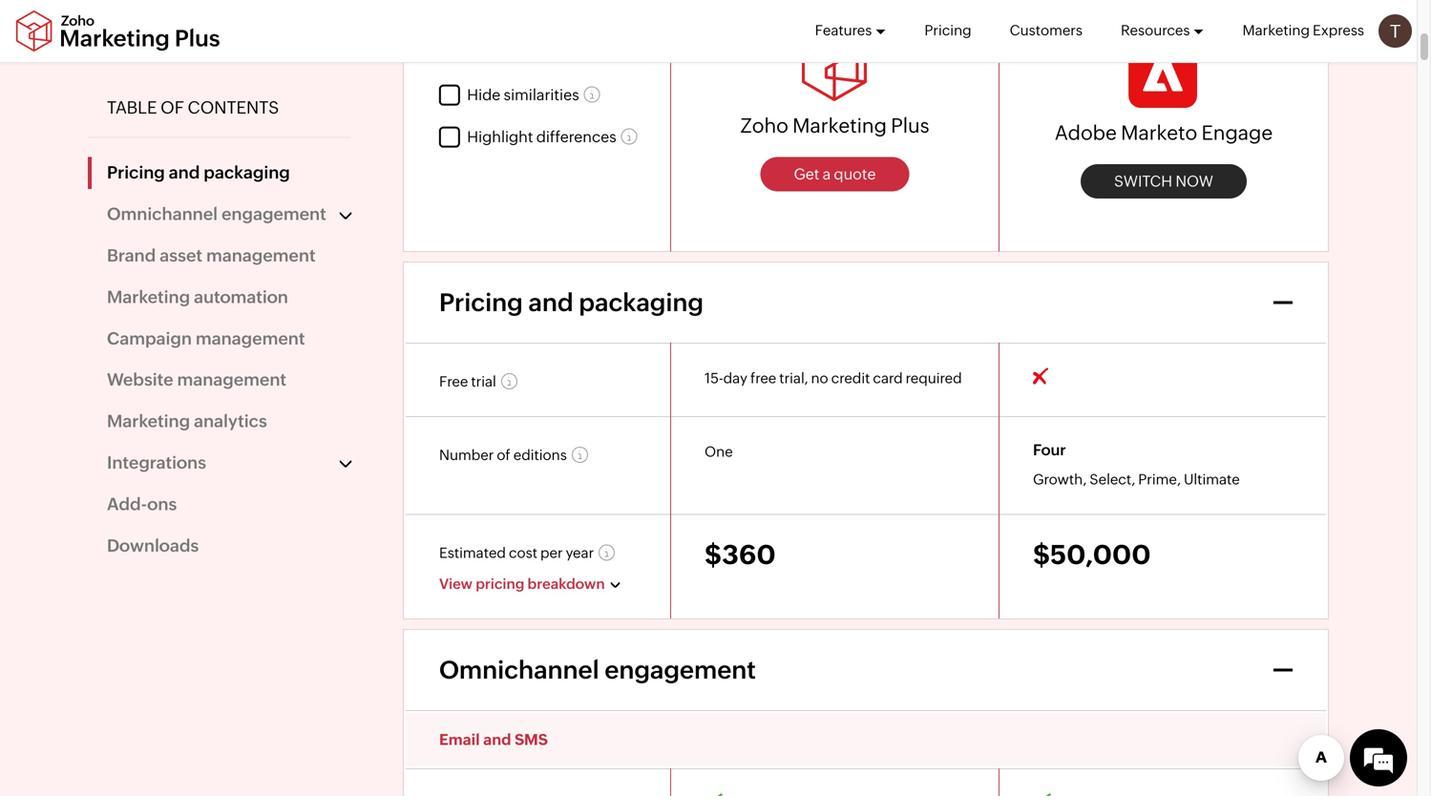 Task type: vqa. For each thing, say whether or not it's contained in the screenshot.
Marketing
yes



Task type: describe. For each thing, give the bounding box(es) containing it.
plus
[[891, 114, 930, 137]]

differences
[[536, 128, 617, 146]]

add-ons
[[107, 494, 177, 514]]

marketo
[[1121, 121, 1198, 144]]

customers
[[1010, 22, 1083, 39]]

brand asset management
[[107, 246, 316, 265]]

features link
[[815, 0, 886, 61]]

sms
[[515, 731, 548, 748]]

select,
[[1090, 471, 1136, 488]]

adobe marketo engage
[[1055, 121, 1273, 144]]

$50,000
[[1033, 540, 1151, 570]]

growth,
[[1033, 471, 1087, 488]]

contents
[[188, 98, 279, 117]]

resources link
[[1121, 0, 1205, 61]]

marketing express
[[1243, 22, 1364, 39]]

$360
[[705, 540, 776, 570]]

marketing express link
[[1243, 0, 1364, 61]]

management for website management
[[177, 370, 287, 390]]

15-
[[705, 370, 723, 387]]

switch
[[1114, 172, 1173, 190]]

engage
[[1202, 121, 1273, 144]]

1 horizontal spatial and
[[483, 731, 511, 748]]

marketing for marketing automation
[[107, 287, 190, 307]]

marketing up get a quote
[[793, 114, 887, 137]]

integrations
[[107, 453, 206, 473]]

similarities
[[504, 86, 579, 104]]

switch now link
[[1081, 164, 1247, 199]]

breakdown
[[528, 576, 605, 593]]

prime,
[[1138, 471, 1181, 488]]

customers link
[[1010, 0, 1083, 61]]

of
[[161, 98, 184, 117]]

table of contents
[[107, 98, 279, 117]]

required
[[906, 370, 962, 387]]

15-day free trial, no credit card required
[[705, 370, 962, 387]]

now
[[1176, 172, 1214, 190]]

0 vertical spatial packaging
[[204, 163, 290, 182]]

four
[[1033, 441, 1066, 459]]

downloads
[[107, 536, 199, 555]]

zoho
[[740, 114, 789, 137]]

features
[[815, 22, 872, 39]]

no
[[811, 370, 828, 387]]

1 horizontal spatial pricing
[[439, 288, 523, 317]]

highlight differences
[[467, 128, 617, 146]]

zoho marketing plus
[[740, 114, 930, 137]]

0 horizontal spatial and
[[169, 163, 200, 182]]

terry turtle image
[[1379, 14, 1412, 48]]

analytics
[[194, 412, 267, 431]]

card
[[873, 370, 903, 387]]

ultimate
[[1184, 471, 1240, 488]]

get a quote
[[794, 165, 876, 183]]

marketing for marketing express
[[1243, 22, 1310, 39]]

brand
[[107, 246, 156, 265]]



Task type: locate. For each thing, give the bounding box(es) containing it.
marketing up integrations
[[107, 412, 190, 431]]

quote
[[834, 165, 876, 183]]

pricing
[[476, 576, 524, 593]]

email
[[439, 731, 480, 748]]

asset
[[160, 246, 202, 265]]

0 horizontal spatial packaging
[[204, 163, 290, 182]]

omnichannel engagement
[[107, 204, 326, 224], [439, 656, 756, 684]]

campaign
[[107, 329, 192, 348]]

2 horizontal spatial pricing
[[925, 22, 972, 39]]

2 vertical spatial pricing
[[439, 288, 523, 317]]

zoho marketingplus logo image
[[14, 10, 222, 52]]

get
[[794, 165, 820, 183]]

0 horizontal spatial engagement
[[221, 204, 326, 224]]

highlight
[[467, 128, 533, 146]]

0 vertical spatial pricing
[[925, 22, 972, 39]]

website
[[107, 370, 173, 390]]

omnichannel up "asset"
[[107, 204, 218, 224]]

2 horizontal spatial and
[[528, 288, 573, 317]]

engagement
[[221, 204, 326, 224], [605, 656, 756, 684]]

1 vertical spatial pricing
[[107, 163, 165, 182]]

pricing
[[925, 22, 972, 39], [107, 163, 165, 182], [439, 288, 523, 317]]

1 horizontal spatial omnichannel
[[439, 656, 599, 684]]

0 horizontal spatial omnichannel engagement
[[107, 204, 326, 224]]

0 vertical spatial engagement
[[221, 204, 326, 224]]

pricing link
[[925, 0, 972, 61]]

adobe
[[1055, 121, 1117, 144]]

get a quote link
[[760, 157, 910, 191]]

1 vertical spatial omnichannel
[[439, 656, 599, 684]]

website management
[[107, 370, 287, 390]]

marketing for marketing analytics
[[107, 412, 190, 431]]

0 vertical spatial pricing and packaging
[[107, 163, 290, 182]]

0 horizontal spatial omnichannel
[[107, 204, 218, 224]]

and
[[169, 163, 200, 182], [528, 288, 573, 317], [483, 731, 511, 748]]

management for campaign management
[[196, 329, 305, 348]]

1 vertical spatial packaging
[[579, 288, 704, 317]]

view pricing breakdown
[[439, 576, 605, 593]]

2 vertical spatial management
[[177, 370, 287, 390]]

pricing and packaging
[[107, 163, 290, 182], [439, 288, 704, 317]]

marketing analytics
[[107, 412, 267, 431]]

omnichannel up sms
[[439, 656, 599, 684]]

omnichannel engagement up brand asset management on the top left
[[107, 204, 326, 224]]

marketing left express
[[1243, 22, 1310, 39]]

trial,
[[779, 370, 808, 387]]

1 vertical spatial omnichannel engagement
[[439, 656, 756, 684]]

free
[[750, 370, 777, 387]]

2 vertical spatial and
[[483, 731, 511, 748]]

0 horizontal spatial pricing
[[107, 163, 165, 182]]

campaign management
[[107, 329, 305, 348]]

0 vertical spatial management
[[206, 246, 316, 265]]

email and sms
[[439, 731, 548, 748]]

1 vertical spatial engagement
[[605, 656, 756, 684]]

1 horizontal spatial omnichannel engagement
[[439, 656, 756, 684]]

1 vertical spatial and
[[528, 288, 573, 317]]

express
[[1313, 22, 1364, 39]]

1 vertical spatial pricing and packaging
[[439, 288, 704, 317]]

omnichannel engagement down breakdown
[[439, 656, 756, 684]]

1 horizontal spatial engagement
[[605, 656, 756, 684]]

hide similarities
[[467, 86, 579, 104]]

view
[[439, 576, 473, 593]]

1 vertical spatial management
[[196, 329, 305, 348]]

credit
[[831, 370, 870, 387]]

0 horizontal spatial pricing and packaging
[[107, 163, 290, 182]]

1 horizontal spatial packaging
[[579, 288, 704, 317]]

marketing up campaign
[[107, 287, 190, 307]]

one
[[705, 443, 733, 460]]

resources
[[1121, 22, 1190, 39]]

marketing
[[1243, 22, 1310, 39], [793, 114, 887, 137], [107, 287, 190, 307], [107, 412, 190, 431]]

hide
[[467, 86, 501, 104]]

packaging
[[204, 163, 290, 182], [579, 288, 704, 317]]

marketing automation
[[107, 287, 288, 307]]

omnichannel
[[107, 204, 218, 224], [439, 656, 599, 684]]

management up 'analytics'
[[177, 370, 287, 390]]

automation
[[194, 287, 288, 307]]

management down the automation on the left top of page
[[196, 329, 305, 348]]

day
[[723, 370, 748, 387]]

management
[[206, 246, 316, 265], [196, 329, 305, 348], [177, 370, 287, 390]]

0 vertical spatial omnichannel
[[107, 204, 218, 224]]

1 horizontal spatial pricing and packaging
[[439, 288, 704, 317]]

management up the automation on the left top of page
[[206, 246, 316, 265]]

switch now
[[1114, 172, 1214, 190]]

table
[[107, 98, 157, 117]]

a
[[823, 165, 831, 183]]

add-
[[107, 494, 147, 514]]

0 vertical spatial and
[[169, 163, 200, 182]]

ons
[[147, 494, 177, 514]]

growth, select, prime, ultimate
[[1033, 471, 1240, 488]]

0 vertical spatial omnichannel engagement
[[107, 204, 326, 224]]



